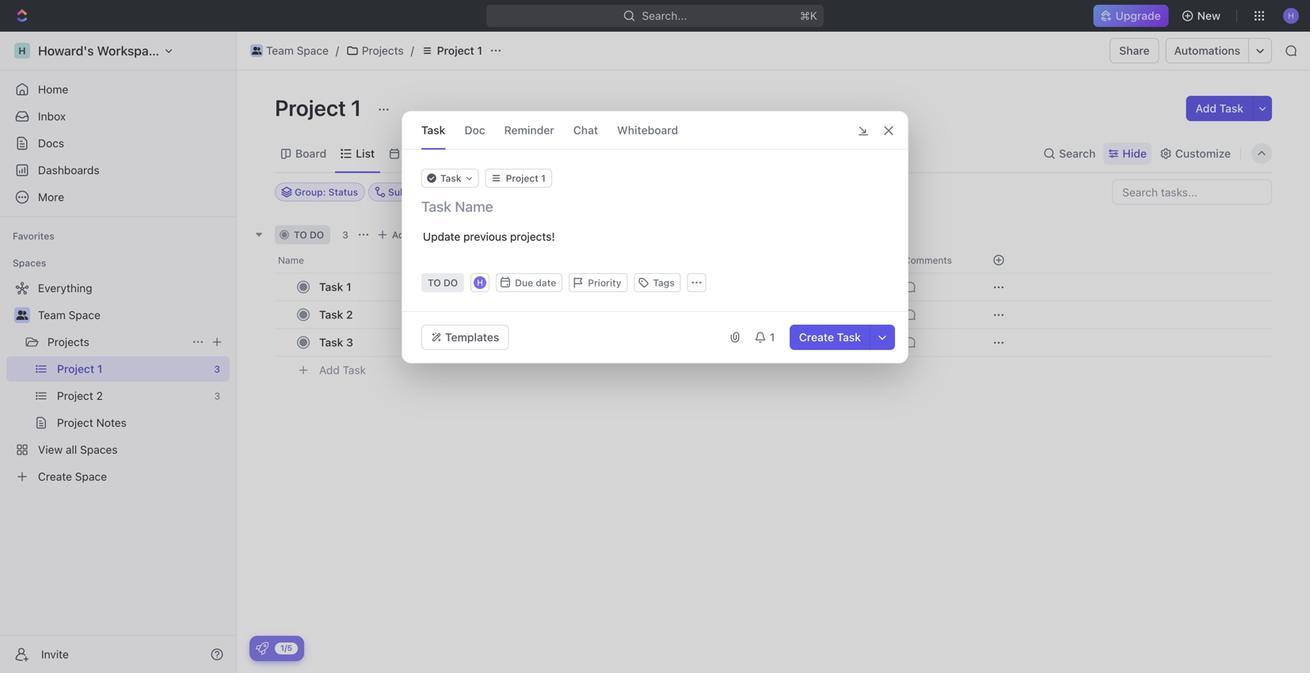Task type: locate. For each thing, give the bounding box(es) containing it.
create
[[799, 331, 834, 344]]

1 horizontal spatial team space
[[266, 44, 329, 57]]

h
[[477, 278, 483, 287]]

1 vertical spatial team space link
[[38, 303, 227, 328]]

1 vertical spatial project 1
[[275, 95, 366, 121]]

tags
[[653, 277, 675, 288]]

team
[[266, 44, 294, 57], [38, 309, 66, 322]]

add task up ‎task 1 link
[[392, 229, 434, 240]]

1 horizontal spatial space
[[297, 44, 329, 57]]

calendar
[[404, 147, 451, 160]]

2 ‎task from the top
[[319, 308, 343, 321]]

2 vertical spatial add
[[319, 364, 340, 377]]

1 horizontal spatial projects
[[362, 44, 404, 57]]

spaces
[[13, 258, 46, 269]]

0 horizontal spatial team space link
[[38, 303, 227, 328]]

/
[[336, 44, 339, 57], [411, 44, 414, 57]]

1 vertical spatial space
[[69, 309, 101, 322]]

1 vertical spatial ‎task
[[319, 308, 343, 321]]

search
[[1059, 147, 1096, 160]]

0 vertical spatial project 1
[[437, 44, 483, 57]]

home
[[38, 83, 68, 96]]

tree
[[6, 276, 230, 490]]

‎task
[[319, 280, 343, 294], [319, 308, 343, 321]]

1
[[477, 44, 483, 57], [351, 95, 362, 121], [346, 280, 352, 294], [770, 331, 775, 344]]

upgrade link
[[1094, 5, 1169, 27]]

1 button
[[748, 325, 783, 350]]

0 horizontal spatial to
[[294, 229, 307, 240]]

tags button
[[634, 273, 681, 292]]

task button
[[422, 112, 446, 149]]

project 1
[[437, 44, 483, 57], [275, 95, 366, 121]]

0 horizontal spatial project
[[275, 95, 346, 121]]

1 vertical spatial team space
[[38, 309, 101, 322]]

update
[[423, 230, 461, 243]]

add task down task 3 at the left of the page
[[319, 364, 366, 377]]

1 vertical spatial do
[[444, 277, 458, 288]]

to inside dropdown button
[[428, 277, 441, 288]]

task button
[[422, 169, 479, 188]]

1 horizontal spatial project
[[437, 44, 474, 57]]

to do
[[294, 229, 324, 240], [428, 277, 458, 288]]

1 horizontal spatial projects link
[[342, 41, 408, 60]]

0 horizontal spatial /
[[336, 44, 339, 57]]

reminder button
[[504, 112, 555, 149]]

add task up customize
[[1196, 102, 1244, 115]]

1 horizontal spatial add
[[392, 229, 410, 240]]

‎task for ‎task 1
[[319, 280, 343, 294]]

Task Name text field
[[422, 197, 892, 216]]

team space inside tree
[[38, 309, 101, 322]]

task down ‎task 2
[[319, 336, 343, 349]]

projects link
[[342, 41, 408, 60], [48, 330, 185, 355]]

chat button
[[574, 112, 598, 149]]

add task button down task 3 at the left of the page
[[312, 361, 372, 380]]

user group image inside 'sidebar' navigation
[[16, 311, 28, 320]]

Search tasks... text field
[[1113, 180, 1272, 204]]

task down task 3 at the left of the page
[[343, 364, 366, 377]]

1 vertical spatial to
[[428, 277, 441, 288]]

priority button
[[569, 273, 628, 292]]

1 horizontal spatial team
[[266, 44, 294, 57]]

2 vertical spatial add task
[[319, 364, 366, 377]]

tree containing team space
[[6, 276, 230, 490]]

task 3 link
[[315, 331, 549, 354]]

0 horizontal spatial team
[[38, 309, 66, 322]]

do up ‎task 1
[[310, 229, 324, 240]]

projects!
[[510, 230, 555, 243]]

1 vertical spatial to do
[[428, 277, 458, 288]]

0 horizontal spatial team space
[[38, 309, 101, 322]]

2 / from the left
[[411, 44, 414, 57]]

add up customize
[[1196, 102, 1217, 115]]

task 3
[[319, 336, 353, 349]]

1 inside "link"
[[477, 44, 483, 57]]

1 vertical spatial project
[[275, 95, 346, 121]]

1 vertical spatial projects
[[48, 336, 89, 349]]

2 horizontal spatial add
[[1196, 102, 1217, 115]]

1 button
[[748, 325, 783, 350]]

home link
[[6, 77, 230, 102]]

table link
[[536, 143, 567, 165]]

0 vertical spatial projects
[[362, 44, 404, 57]]

due
[[515, 277, 533, 288]]

projects
[[362, 44, 404, 57], [48, 336, 89, 349]]

to do up ‎task 1
[[294, 229, 324, 240]]

‎task 2
[[319, 308, 353, 321]]

to do up ‎task 2 link
[[428, 277, 458, 288]]

do inside to do dropdown button
[[444, 277, 458, 288]]

create task button
[[790, 325, 871, 350]]

add task button up customize
[[1187, 96, 1254, 121]]

date
[[536, 277, 556, 288]]

‎task left "2"
[[319, 308, 343, 321]]

1 horizontal spatial /
[[411, 44, 414, 57]]

0 vertical spatial do
[[310, 229, 324, 240]]

task down calendar
[[441, 173, 462, 184]]

0 horizontal spatial user group image
[[16, 311, 28, 320]]

0 horizontal spatial projects
[[48, 336, 89, 349]]

1 horizontal spatial add task
[[392, 229, 434, 240]]

0 vertical spatial team space
[[266, 44, 329, 57]]

add task button up ‎task 1 link
[[373, 225, 440, 244]]

dashboards link
[[6, 158, 230, 183]]

space
[[297, 44, 329, 57], [69, 309, 101, 322]]

projects inside tree
[[48, 336, 89, 349]]

1 vertical spatial team
[[38, 309, 66, 322]]

0 vertical spatial add
[[1196, 102, 1217, 115]]

previous
[[464, 230, 507, 243]]

add left update
[[392, 229, 410, 240]]

user group image
[[252, 47, 262, 55], [16, 311, 28, 320]]

0 vertical spatial ‎task
[[319, 280, 343, 294]]

add down task 3 at the left of the page
[[319, 364, 340, 377]]

gantt link
[[478, 143, 510, 165]]

task right create
[[837, 331, 861, 344]]

reminder
[[504, 124, 555, 137]]

0 horizontal spatial project 1
[[275, 95, 366, 121]]

0 horizontal spatial to do
[[294, 229, 324, 240]]

dialog
[[402, 111, 909, 364]]

task
[[1220, 102, 1244, 115], [422, 124, 446, 137], [441, 173, 462, 184], [413, 229, 434, 240], [837, 331, 861, 344], [319, 336, 343, 349], [343, 364, 366, 377]]

1 horizontal spatial user group image
[[252, 47, 262, 55]]

‎task up ‎task 2
[[319, 280, 343, 294]]

docs link
[[6, 131, 230, 156]]

due date
[[515, 277, 556, 288]]

to
[[294, 229, 307, 240], [428, 277, 441, 288]]

invite
[[41, 648, 69, 661]]

0 vertical spatial space
[[297, 44, 329, 57]]

add
[[1196, 102, 1217, 115], [392, 229, 410, 240], [319, 364, 340, 377]]

1/5
[[280, 644, 292, 653]]

0 horizontal spatial add task
[[319, 364, 366, 377]]

share button
[[1110, 38, 1160, 63]]

new button
[[1176, 3, 1231, 29]]

1 horizontal spatial team space link
[[246, 41, 333, 60]]

0 vertical spatial add task
[[1196, 102, 1244, 115]]

1 horizontal spatial do
[[444, 277, 458, 288]]

upgrade
[[1116, 9, 1161, 22]]

0 horizontal spatial projects link
[[48, 330, 185, 355]]

hide button
[[1104, 143, 1152, 165]]

h button
[[472, 275, 488, 291]]

1 vertical spatial user group image
[[16, 311, 28, 320]]

task up to do dropdown button
[[413, 229, 434, 240]]

1 ‎task from the top
[[319, 280, 343, 294]]

dialog containing task
[[402, 111, 909, 364]]

‎task 1
[[319, 280, 352, 294]]

priority
[[588, 277, 622, 288]]

0 horizontal spatial space
[[69, 309, 101, 322]]

doc
[[465, 124, 485, 137]]

1 horizontal spatial to do
[[428, 277, 458, 288]]

1 horizontal spatial project 1
[[437, 44, 483, 57]]

3 up ‎task 1
[[342, 229, 349, 240]]

1 vertical spatial add task
[[392, 229, 434, 240]]

3 down "2"
[[346, 336, 353, 349]]

calendar link
[[401, 143, 451, 165]]

team space link
[[246, 41, 333, 60], [38, 303, 227, 328]]

0 horizontal spatial add
[[319, 364, 340, 377]]

do left h
[[444, 277, 458, 288]]

0 vertical spatial projects link
[[342, 41, 408, 60]]

do
[[310, 229, 324, 240], [444, 277, 458, 288]]

1 horizontal spatial to
[[428, 277, 441, 288]]

0 vertical spatial add task button
[[1187, 96, 1254, 121]]

0 vertical spatial team
[[266, 44, 294, 57]]

create task
[[799, 331, 861, 344]]

3
[[342, 229, 349, 240], [346, 336, 353, 349]]

add for add task button to the bottom
[[319, 364, 340, 377]]

customize button
[[1155, 143, 1236, 165]]

1 vertical spatial projects link
[[48, 330, 185, 355]]

add task button
[[1187, 96, 1254, 121], [373, 225, 440, 244], [312, 361, 372, 380]]

team space
[[266, 44, 329, 57], [38, 309, 101, 322]]

space inside tree
[[69, 309, 101, 322]]

0 vertical spatial project
[[437, 44, 474, 57]]

2 horizontal spatial add task
[[1196, 102, 1244, 115]]

add task
[[1196, 102, 1244, 115], [392, 229, 434, 240], [319, 364, 366, 377]]

project
[[437, 44, 474, 57], [275, 95, 346, 121]]

0 vertical spatial team space link
[[246, 41, 333, 60]]



Task type: describe. For each thing, give the bounding box(es) containing it.
0 vertical spatial to do
[[294, 229, 324, 240]]

1 vertical spatial add task button
[[373, 225, 440, 244]]

chat
[[574, 124, 598, 137]]

tags button
[[634, 273, 681, 292]]

onboarding checklist button image
[[256, 643, 269, 655]]

board link
[[292, 143, 327, 165]]

task up customize
[[1220, 102, 1244, 115]]

automations button
[[1167, 39, 1249, 63]]

update previous projects!
[[423, 230, 555, 243]]

priority button
[[569, 273, 628, 292]]

favorites button
[[6, 227, 61, 246]]

favorites
[[13, 231, 54, 242]]

add for the top add task button
[[1196, 102, 1217, 115]]

gantt
[[481, 147, 510, 160]]

project inside project 1 "link"
[[437, 44, 474, 57]]

search...
[[642, 9, 687, 22]]

1 vertical spatial 3
[[346, 336, 353, 349]]

project 1 link
[[417, 41, 487, 60]]

new
[[1198, 9, 1221, 22]]

team space link inside tree
[[38, 303, 227, 328]]

table
[[539, 147, 567, 160]]

whiteboard
[[617, 124, 678, 137]]

1 vertical spatial add
[[392, 229, 410, 240]]

0 vertical spatial 3
[[342, 229, 349, 240]]

task up calendar
[[422, 124, 446, 137]]

‎task for ‎task 2
[[319, 308, 343, 321]]

list link
[[353, 143, 375, 165]]

‎task 1 link
[[315, 276, 549, 299]]

0 vertical spatial to
[[294, 229, 307, 240]]

whiteboard button
[[617, 112, 678, 149]]

project 1 inside "link"
[[437, 44, 483, 57]]

team inside tree
[[38, 309, 66, 322]]

projects link inside tree
[[48, 330, 185, 355]]

templates
[[445, 331, 499, 344]]

0 vertical spatial user group image
[[252, 47, 262, 55]]

tree inside 'sidebar' navigation
[[6, 276, 230, 490]]

sidebar navigation
[[0, 32, 237, 674]]

onboarding checklist button element
[[256, 643, 269, 655]]

add task for add task button to the bottom
[[319, 364, 366, 377]]

inbox link
[[6, 104, 230, 129]]

search button
[[1039, 143, 1101, 165]]

automations
[[1175, 44, 1241, 57]]

due date button
[[496, 273, 563, 292]]

to do inside dropdown button
[[428, 277, 458, 288]]

to do button
[[422, 273, 464, 292]]

1 / from the left
[[336, 44, 339, 57]]

⌘k
[[800, 9, 818, 22]]

task inside button
[[837, 331, 861, 344]]

inbox
[[38, 110, 66, 123]]

task inside dropdown button
[[441, 173, 462, 184]]

add task for the top add task button
[[1196, 102, 1244, 115]]

dashboards
[[38, 164, 100, 177]]

share
[[1120, 44, 1150, 57]]

1 inside button
[[770, 331, 775, 344]]

0 horizontal spatial do
[[310, 229, 324, 240]]

templates button
[[422, 325, 509, 350]]

hide
[[1123, 147, 1147, 160]]

doc button
[[465, 112, 485, 149]]

customize
[[1176, 147, 1231, 160]]

board
[[296, 147, 327, 160]]

‎task 2 link
[[315, 303, 549, 326]]

2
[[346, 308, 353, 321]]

docs
[[38, 137, 64, 150]]

2 vertical spatial add task button
[[312, 361, 372, 380]]

list
[[356, 147, 375, 160]]



Task type: vqa. For each thing, say whether or not it's contained in the screenshot.
home link
yes



